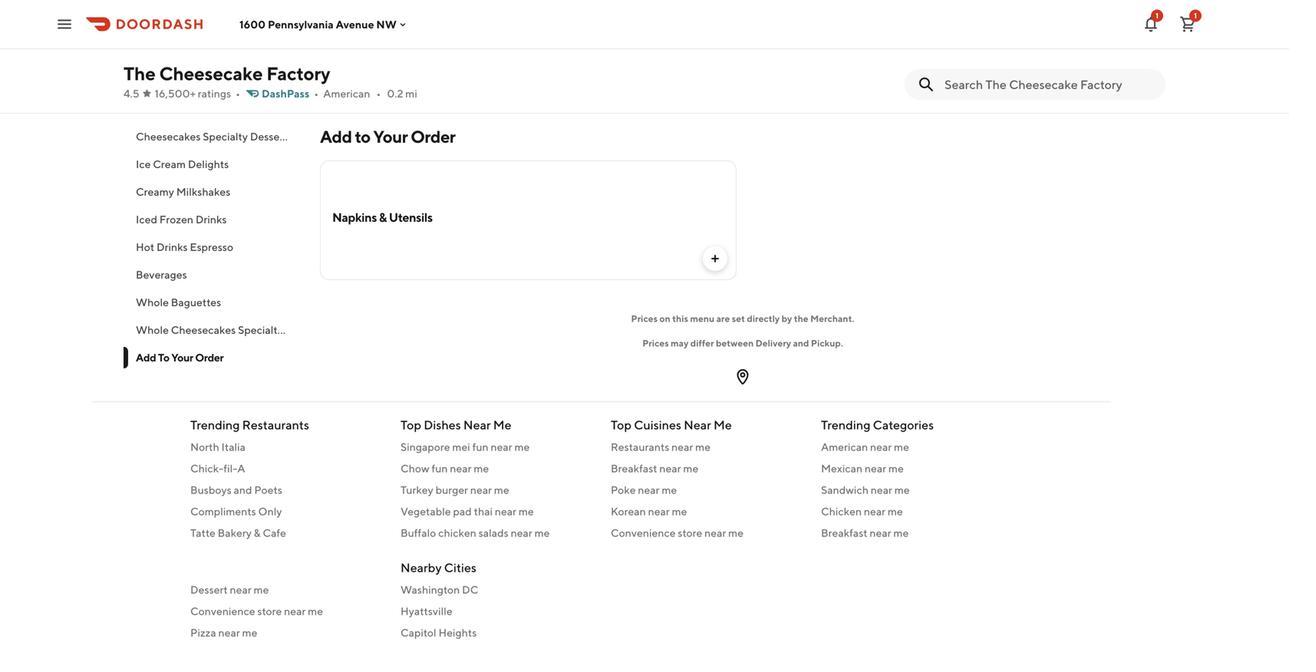 Task type: vqa. For each thing, say whether or not it's contained in the screenshot.
the bottom Specialty
yes



Task type: describe. For each thing, give the bounding box(es) containing it.
napkins & utensils
[[332, 210, 433, 225]]

notification bell image
[[1142, 15, 1161, 33]]

me down chow fun near me link
[[494, 484, 509, 496]]

mexican near me link
[[821, 461, 1013, 476]]

italia
[[221, 441, 246, 453]]

chick-
[[190, 462, 224, 475]]

cuisines
[[634, 418, 682, 432]]

prices may differ between delivery and pickup.
[[643, 338, 843, 348]]

delivery
[[756, 338, 791, 348]]

me down the turkey burger near me link
[[519, 505, 534, 518]]

cheesecakes specialty desserts button
[[124, 123, 302, 150]]

near up the sandwich near me
[[865, 462, 887, 475]]

order for add to your order
[[195, 351, 224, 364]]

chow
[[401, 462, 430, 475]]

chicken near me
[[821, 505, 903, 518]]

compliments only
[[190, 505, 282, 518]]

7 inch lemon raspberry cream cheesecake image
[[617, 0, 737, 93]]

near up chow fun near me link
[[491, 441, 512, 453]]

cities
[[444, 560, 477, 575]]

0 vertical spatial drinks
[[196, 213, 227, 226]]

0 vertical spatial cheesecake
[[503, 13, 569, 28]]

inch
[[341, 13, 365, 28]]

0 horizontal spatial and
[[234, 484, 252, 496]]

breakfast near me for leftmost breakfast near me link
[[611, 462, 699, 475]]

directly
[[747, 313, 780, 324]]

nw
[[376, 18, 397, 31]]

0 vertical spatial &
[[379, 210, 387, 225]]

korean near me
[[611, 505, 687, 518]]

chow fun near me
[[401, 462, 489, 475]]

avenue
[[336, 18, 374, 31]]

skinnylicious
[[136, 20, 199, 32]]

near for dishes
[[464, 418, 491, 432]]

me down korean near me link
[[729, 527, 744, 539]]

side dishes button
[[124, 95, 302, 123]]

desserts
[[250, 130, 292, 143]]

tatte
[[190, 527, 216, 539]]

mexican near me
[[821, 462, 904, 475]]

me down poke near me link
[[672, 505, 687, 518]]

1 items, open order cart image
[[1179, 15, 1197, 33]]

me down chicken near me link
[[894, 527, 909, 539]]

eggs omelettes button
[[124, 40, 302, 68]]

pizza
[[190, 626, 216, 639]]

frozen
[[159, 213, 193, 226]]

1 for 1 items, open order cart image
[[1194, 11, 1197, 20]]

0 vertical spatial specialty
[[203, 130, 248, 143]]

capitol
[[401, 626, 437, 639]]

american near me
[[821, 441, 910, 453]]

singapore mei fun near me link
[[401, 439, 593, 455]]

chick-fil-a link
[[190, 461, 382, 476]]

busboys
[[190, 484, 232, 496]]

add item to cart image
[[709, 253, 722, 265]]

dc
[[462, 583, 478, 596]]

trending restaurants
[[190, 418, 309, 432]]

a
[[237, 462, 245, 475]]

1 vertical spatial cheesecakes
[[171, 324, 236, 336]]

1 horizontal spatial convenience store near me link
[[611, 525, 803, 541]]

near right thai
[[495, 505, 517, 518]]

me down singapore mei fun near me link
[[474, 462, 489, 475]]

merchant
[[811, 313, 852, 324]]

me down dessert near me link
[[308, 605, 323, 618]]

salads
[[479, 527, 509, 539]]

pad
[[453, 505, 472, 518]]

dessert near me
[[190, 583, 269, 596]]

your for to
[[171, 351, 193, 364]]

1 horizontal spatial and
[[793, 338, 809, 348]]

omelettes
[[162, 47, 214, 60]]

cakes
[[285, 324, 315, 336]]

near down trending categories
[[870, 441, 892, 453]]

compliments only link
[[190, 504, 382, 519]]

skinnylicious specialties
[[136, 20, 255, 32]]

korean
[[611, 505, 646, 518]]

whole baguettes button
[[124, 289, 302, 316]]

near right salads
[[511, 527, 533, 539]]

order for add to your order
[[411, 127, 455, 147]]

korean near me link
[[611, 504, 803, 519]]

thai
[[474, 505, 493, 518]]

1 vertical spatial convenience
[[190, 605, 255, 618]]

eggs omelettes
[[136, 47, 214, 60]]

1 • from the left
[[236, 87, 240, 100]]

0 vertical spatial convenience
[[611, 527, 676, 539]]

near down dessert near me link
[[284, 605, 306, 618]]

1 button
[[1173, 9, 1204, 40]]

0 vertical spatial restaurants
[[242, 418, 309, 432]]

american near me link
[[821, 439, 1013, 455]]

vegetable pad thai near me link
[[401, 504, 593, 519]]

dishes for top
[[424, 418, 461, 432]]

chow fun near me link
[[401, 461, 593, 476]]

restaurants near me link
[[611, 439, 803, 455]]

ice
[[136, 158, 151, 170]]

dessert near me link
[[190, 582, 382, 598]]

trending categories
[[821, 418, 934, 432]]

sandwich near me
[[821, 484, 910, 496]]

side
[[136, 102, 157, 115]]

0 horizontal spatial store
[[257, 605, 282, 618]]

dashpass
[[262, 87, 310, 100]]

16,500+ ratings •
[[155, 87, 240, 100]]

pennsylvania
[[268, 18, 334, 31]]

me right salads
[[535, 527, 550, 539]]

top for top dishes near me
[[401, 418, 421, 432]]

north
[[190, 441, 219, 453]]

buffalo
[[401, 527, 436, 539]]

factory
[[266, 63, 330, 84]]

whole cheesecakes specialty cakes
[[136, 324, 315, 336]]

napkins
[[332, 210, 377, 225]]

washington
[[401, 583, 460, 596]]

1 horizontal spatial breakfast near me link
[[821, 525, 1013, 541]]

ice cream delights
[[136, 158, 229, 170]]

prices for prices may differ between delivery and pickup.
[[643, 338, 669, 348]]

chicken near me link
[[821, 504, 1013, 519]]

me down mexican near me link
[[895, 484, 910, 496]]

trending for trending categories
[[821, 418, 871, 432]]

vegetable pad thai near me
[[401, 505, 534, 518]]

0 horizontal spatial breakfast near me link
[[611, 461, 803, 476]]

pizza near me link
[[190, 625, 382, 641]]

convenience store near me for left convenience store near me link
[[190, 605, 323, 618]]

open menu image
[[55, 15, 74, 33]]

near down the sandwich near me
[[864, 505, 886, 518]]

mexican
[[821, 462, 863, 475]]

breakfast for leftmost breakfast near me link
[[611, 462, 658, 475]]

restaurants near me
[[611, 441, 711, 453]]

american for american • 0.2 mi
[[323, 87, 370, 100]]

iced frozen drinks button
[[124, 206, 302, 233]]

top for top cuisines near me
[[611, 418, 632, 432]]

hot drinks espresso button
[[124, 233, 302, 261]]

near right dessert
[[230, 583, 252, 596]]

add for add to your order
[[136, 351, 156, 364]]

baguettes
[[171, 296, 221, 309]]

on
[[660, 313, 671, 324]]

the cheesecake factory
[[124, 63, 330, 84]]



Task type: locate. For each thing, give the bounding box(es) containing it.
restaurants
[[242, 418, 309, 432], [611, 441, 670, 453]]

near down mexican near me
[[871, 484, 893, 496]]

by
[[782, 313, 792, 324]]

chick-fil-a
[[190, 462, 245, 475]]

near down top cuisines near me
[[672, 441, 693, 453]]

whole for whole baguettes
[[136, 296, 169, 309]]

0 vertical spatial cream
[[464, 13, 501, 28]]

0 vertical spatial breakfast near me
[[611, 462, 699, 475]]

breakfast near me link down chicken near me link
[[821, 525, 1013, 541]]

american up to
[[323, 87, 370, 100]]

1 vertical spatial and
[[234, 484, 252, 496]]

me right pizza
[[242, 626, 257, 639]]

1 vertical spatial &
[[254, 527, 261, 539]]

breakfast near me down restaurants near me
[[611, 462, 699, 475]]

me for top dishes near me
[[493, 418, 512, 432]]

0 horizontal spatial cheesecake
[[159, 63, 263, 84]]

dishes for side
[[160, 102, 192, 115]]

breakfast up poke near me
[[611, 462, 658, 475]]

to
[[355, 127, 370, 147]]

store down korean near me link
[[678, 527, 703, 539]]

me up chow fun near me link
[[515, 441, 530, 453]]

may
[[671, 338, 689, 348]]

singapore mei fun near me
[[401, 441, 530, 453]]

1 me from the left
[[493, 418, 512, 432]]

me down categories
[[894, 441, 910, 453]]

1 horizontal spatial trending
[[821, 418, 871, 432]]

2 top from the left
[[611, 418, 632, 432]]

washington dc link
[[401, 582, 593, 598]]

2 me from the left
[[714, 418, 732, 432]]

0 vertical spatial prices
[[631, 313, 658, 324]]

fun right chow
[[432, 462, 448, 475]]

$36.95
[[332, 36, 366, 49]]

1 vertical spatial fun
[[432, 462, 448, 475]]

skinnylicious specialties button
[[124, 12, 302, 40]]

and down the
[[793, 338, 809, 348]]

2 trending from the left
[[821, 418, 871, 432]]

0 vertical spatial your
[[373, 127, 408, 147]]

milkshakes
[[176, 185, 231, 198]]

tatte bakery & cafe link
[[190, 525, 382, 541]]

specialty down side dishes button
[[203, 130, 248, 143]]

0 vertical spatial american
[[323, 87, 370, 100]]

trending for trending restaurants
[[190, 418, 240, 432]]

0 horizontal spatial breakfast near me
[[611, 462, 699, 475]]

differ
[[691, 338, 714, 348]]

1 right notification bell image
[[1194, 11, 1197, 20]]

1 vertical spatial order
[[195, 351, 224, 364]]

american up mexican
[[821, 441, 868, 453]]

1 vertical spatial specialty
[[238, 324, 283, 336]]

cream inside button
[[153, 158, 186, 170]]

1 horizontal spatial near
[[684, 418, 711, 432]]

2 whole from the top
[[136, 324, 169, 336]]

0 horizontal spatial •
[[236, 87, 240, 100]]

nearby
[[401, 560, 442, 575]]

• down 'the cheesecake factory'
[[236, 87, 240, 100]]

1 vertical spatial restaurants
[[611, 441, 670, 453]]

1 vertical spatial breakfast
[[821, 527, 868, 539]]

between
[[716, 338, 754, 348]]

capitol heights link
[[401, 625, 593, 641]]

specialty
[[203, 130, 248, 143], [238, 324, 283, 336]]

me up korean near me
[[662, 484, 677, 496]]

0 horizontal spatial convenience store near me link
[[190, 604, 382, 619]]

breakfast down 'chicken'
[[821, 527, 868, 539]]

whole
[[136, 296, 169, 309], [136, 324, 169, 336]]

near down chicken near me at right
[[870, 527, 892, 539]]

iced
[[136, 213, 157, 226]]

american for american near me
[[821, 441, 868, 453]]

hot drinks espresso
[[136, 241, 233, 253]]

cheesecakes down baguettes
[[171, 324, 236, 336]]

1600 pennsylvania avenue nw
[[239, 18, 397, 31]]

me down the restaurants near me link
[[683, 462, 699, 475]]

0 horizontal spatial me
[[493, 418, 512, 432]]

0 horizontal spatial restaurants
[[242, 418, 309, 432]]

1 vertical spatial breakfast near me
[[821, 527, 909, 539]]

pickup.
[[811, 338, 843, 348]]

top up singapore
[[401, 418, 421, 432]]

0 horizontal spatial drinks
[[157, 241, 188, 253]]

specialty left cakes
[[238, 324, 283, 336]]

me down 'sandwich near me' link
[[888, 505, 903, 518]]

trending up north italia
[[190, 418, 240, 432]]

• down factory
[[314, 87, 319, 100]]

convenience up the pizza near me
[[190, 605, 255, 618]]

cream
[[464, 13, 501, 28], [153, 158, 186, 170]]

& left utensils
[[379, 210, 387, 225]]

1 horizontal spatial store
[[678, 527, 703, 539]]

heights
[[439, 626, 477, 639]]

0 vertical spatial and
[[793, 338, 809, 348]]

restaurants down cuisines
[[611, 441, 670, 453]]

turkey burger near me link
[[401, 482, 593, 498]]

set
[[732, 313, 745, 324]]

fun
[[472, 441, 489, 453], [432, 462, 448, 475]]

me up the pizza near me link on the left of the page
[[254, 583, 269, 596]]

dishes up singapore
[[424, 418, 461, 432]]

beverages button
[[124, 261, 302, 289]]

near for cuisines
[[684, 418, 711, 432]]

restaurants up north italia link
[[242, 418, 309, 432]]

cream right raspberry
[[464, 13, 501, 28]]

compliments
[[190, 505, 256, 518]]

1 inside button
[[1194, 11, 1197, 20]]

drinks right hot
[[157, 241, 188, 253]]

1 vertical spatial cheesecake
[[159, 63, 263, 84]]

turkey burger near me
[[401, 484, 509, 496]]

dishes down 16,500+
[[160, 102, 192, 115]]

& left cafe on the left bottom of the page
[[254, 527, 261, 539]]

store
[[678, 527, 703, 539], [257, 605, 282, 618]]

washington dc
[[401, 583, 478, 596]]

0 horizontal spatial order
[[195, 351, 224, 364]]

menu
[[690, 313, 715, 324]]

convenience store near me down dessert near me
[[190, 605, 323, 618]]

kids menu
[[136, 75, 188, 88]]

1 horizontal spatial &
[[379, 210, 387, 225]]

the
[[794, 313, 809, 324]]

1 horizontal spatial cream
[[464, 13, 501, 28]]

chicken
[[438, 527, 477, 539]]

1 vertical spatial your
[[171, 351, 193, 364]]

order down mi
[[411, 127, 455, 147]]

fil-
[[224, 462, 237, 475]]

1 top from the left
[[401, 418, 421, 432]]

order down the whole cheesecakes specialty cakes button
[[195, 351, 224, 364]]

cheesecakes
[[136, 130, 201, 143], [171, 324, 236, 336]]

1 horizontal spatial me
[[714, 418, 732, 432]]

0 vertical spatial dishes
[[160, 102, 192, 115]]

1 horizontal spatial your
[[373, 127, 408, 147]]

prices for prices on this menu are set directly by the merchant .
[[631, 313, 658, 324]]

1 vertical spatial convenience store near me link
[[190, 604, 382, 619]]

1 horizontal spatial •
[[314, 87, 319, 100]]

drinks
[[196, 213, 227, 226], [157, 241, 188, 253]]

near down korean near me link
[[705, 527, 726, 539]]

1 horizontal spatial breakfast near me
[[821, 527, 909, 539]]

2 • from the left
[[314, 87, 319, 100]]

the
[[124, 63, 156, 84]]

whole down the beverages
[[136, 296, 169, 309]]

raspberry
[[407, 13, 462, 28]]

cream right ice
[[153, 158, 186, 170]]

1 vertical spatial dishes
[[424, 418, 461, 432]]

• left 0.2
[[377, 87, 381, 100]]

1 trending from the left
[[190, 418, 240, 432]]

prices left on
[[631, 313, 658, 324]]

1 horizontal spatial dishes
[[424, 418, 461, 432]]

0 horizontal spatial 1
[[1156, 11, 1159, 20]]

Item Search search field
[[945, 76, 1154, 93]]

1 vertical spatial whole
[[136, 324, 169, 336]]

1 horizontal spatial top
[[611, 418, 632, 432]]

me down american near me link
[[889, 462, 904, 475]]

burger
[[436, 484, 468, 496]]

0 horizontal spatial american
[[323, 87, 370, 100]]

2 horizontal spatial •
[[377, 87, 381, 100]]

1 near from the left
[[464, 418, 491, 432]]

ice cream delights button
[[124, 150, 302, 178]]

near down restaurants near me
[[660, 462, 681, 475]]

1 vertical spatial cream
[[153, 158, 186, 170]]

espresso
[[190, 241, 233, 253]]

1 horizontal spatial convenience store near me
[[611, 527, 744, 539]]

your for to
[[373, 127, 408, 147]]

1 vertical spatial store
[[257, 605, 282, 618]]

1 horizontal spatial cheesecake
[[503, 13, 569, 28]]

1 horizontal spatial breakfast
[[821, 527, 868, 539]]

me for top cuisines near me
[[714, 418, 732, 432]]

1 vertical spatial prices
[[643, 338, 669, 348]]

convenience store near me link down korean near me link
[[611, 525, 803, 541]]

whole baguettes
[[136, 296, 221, 309]]

0 vertical spatial fun
[[472, 441, 489, 453]]

utensils
[[389, 210, 433, 225]]

0 vertical spatial cheesecakes
[[136, 130, 201, 143]]

1 horizontal spatial add
[[320, 127, 352, 147]]

1 whole from the top
[[136, 296, 169, 309]]

0 horizontal spatial convenience
[[190, 605, 255, 618]]

are
[[717, 313, 730, 324]]

1 horizontal spatial convenience
[[611, 527, 676, 539]]

0 vertical spatial add
[[320, 127, 352, 147]]

near up singapore mei fun near me
[[464, 418, 491, 432]]

whole up to
[[136, 324, 169, 336]]

0 horizontal spatial convenience store near me
[[190, 605, 323, 618]]

near
[[464, 418, 491, 432], [684, 418, 711, 432]]

breakfast near me for the rightmost breakfast near me link
[[821, 527, 909, 539]]

hot
[[136, 241, 154, 253]]

singapore
[[401, 441, 450, 453]]

0 horizontal spatial top
[[401, 418, 421, 432]]

sandwich
[[821, 484, 869, 496]]

1 horizontal spatial drinks
[[196, 213, 227, 226]]

and down 'a'
[[234, 484, 252, 496]]

creamy milkshakes button
[[124, 178, 302, 206]]

kids menu button
[[124, 68, 302, 95]]

0.2
[[387, 87, 403, 100]]

convenience store near me for rightmost convenience store near me link
[[611, 527, 744, 539]]

0 horizontal spatial add
[[136, 351, 156, 364]]

me
[[515, 441, 530, 453], [696, 441, 711, 453], [894, 441, 910, 453], [474, 462, 489, 475], [683, 462, 699, 475], [889, 462, 904, 475], [494, 484, 509, 496], [662, 484, 677, 496], [895, 484, 910, 496], [519, 505, 534, 518], [672, 505, 687, 518], [888, 505, 903, 518], [535, 527, 550, 539], [729, 527, 744, 539], [894, 527, 909, 539], [254, 583, 269, 596], [308, 605, 323, 618], [242, 626, 257, 639]]

1 horizontal spatial american
[[821, 441, 868, 453]]

whole for whole cheesecakes specialty cakes
[[136, 324, 169, 336]]

near down poke near me
[[648, 505, 670, 518]]

0 horizontal spatial dishes
[[160, 102, 192, 115]]

hyattsville
[[401, 605, 453, 618]]

near up korean near me
[[638, 484, 660, 496]]

drinks down 'creamy milkshakes' button
[[196, 213, 227, 226]]

busboys and poets link
[[190, 482, 382, 498]]

north italia
[[190, 441, 246, 453]]

convenience store near me down korean near me
[[611, 527, 744, 539]]

1 for notification bell image
[[1156, 11, 1159, 20]]

0 horizontal spatial your
[[171, 351, 193, 364]]

0 vertical spatial convenience store near me
[[611, 527, 744, 539]]

0 vertical spatial whole
[[136, 296, 169, 309]]

4.5
[[124, 87, 139, 100]]

0 vertical spatial breakfast near me link
[[611, 461, 803, 476]]

1 vertical spatial drinks
[[157, 241, 188, 253]]

0 horizontal spatial fun
[[432, 462, 448, 475]]

dishes inside button
[[160, 102, 192, 115]]

near up the restaurants near me link
[[684, 418, 711, 432]]

3 • from the left
[[377, 87, 381, 100]]

1 1 from the left
[[1156, 11, 1159, 20]]

1 vertical spatial convenience store near me
[[190, 605, 323, 618]]

0 vertical spatial convenience store near me link
[[611, 525, 803, 541]]

fun right the mei on the left bottom
[[472, 441, 489, 453]]

1 horizontal spatial restaurants
[[611, 441, 670, 453]]

prices left 'may'
[[643, 338, 669, 348]]

cheesecakes specialty desserts
[[136, 130, 292, 143]]

• for american • 0.2 mi
[[377, 87, 381, 100]]

0 horizontal spatial near
[[464, 418, 491, 432]]

breakfast for the rightmost breakfast near me link
[[821, 527, 868, 539]]

top left cuisines
[[611, 418, 632, 432]]

busboys and poets
[[190, 484, 282, 496]]

prices on this menu are set directly by the merchant .
[[631, 313, 855, 324]]

order
[[411, 127, 455, 147], [195, 351, 224, 364]]

1 horizontal spatial order
[[411, 127, 455, 147]]

1 vertical spatial breakfast near me link
[[821, 525, 1013, 541]]

near right pizza
[[218, 626, 240, 639]]

0 vertical spatial order
[[411, 127, 455, 147]]

2 1 from the left
[[1194, 11, 1197, 20]]

poets
[[254, 484, 282, 496]]

1 left 1 items, open order cart image
[[1156, 11, 1159, 20]]

me up singapore mei fun near me link
[[493, 418, 512, 432]]

to
[[158, 351, 169, 364]]

store down dessert near me link
[[257, 605, 282, 618]]

0 horizontal spatial trending
[[190, 418, 240, 432]]

near down the mei on the left bottom
[[450, 462, 472, 475]]

convenience down korean near me
[[611, 527, 676, 539]]

top dishes near me
[[401, 418, 512, 432]]

• for dashpass •
[[314, 87, 319, 100]]

menu
[[159, 75, 188, 88]]

add for add to your order
[[320, 127, 352, 147]]

breakfast near me down chicken near me at right
[[821, 527, 909, 539]]

trending up american near me
[[821, 418, 871, 432]]

breakfast near me link down the restaurants near me link
[[611, 461, 803, 476]]

0 vertical spatial store
[[678, 527, 703, 539]]

convenience store near me link down dessert near me link
[[190, 604, 382, 619]]

•
[[236, 87, 240, 100], [314, 87, 319, 100], [377, 87, 381, 100]]

near up thai
[[470, 484, 492, 496]]

me down top cuisines near me
[[696, 441, 711, 453]]

me up the restaurants near me link
[[714, 418, 732, 432]]

mei
[[452, 441, 470, 453]]

0 vertical spatial breakfast
[[611, 462, 658, 475]]

1 vertical spatial american
[[821, 441, 868, 453]]

0 horizontal spatial cream
[[153, 158, 186, 170]]

0 horizontal spatial breakfast
[[611, 462, 658, 475]]

cheesecakes down the "side dishes"
[[136, 130, 201, 143]]

1 horizontal spatial fun
[[472, 441, 489, 453]]

0 horizontal spatial &
[[254, 527, 261, 539]]

cafe
[[263, 527, 286, 539]]

1 vertical spatial add
[[136, 351, 156, 364]]

1 horizontal spatial 1
[[1194, 11, 1197, 20]]

2 near from the left
[[684, 418, 711, 432]]



